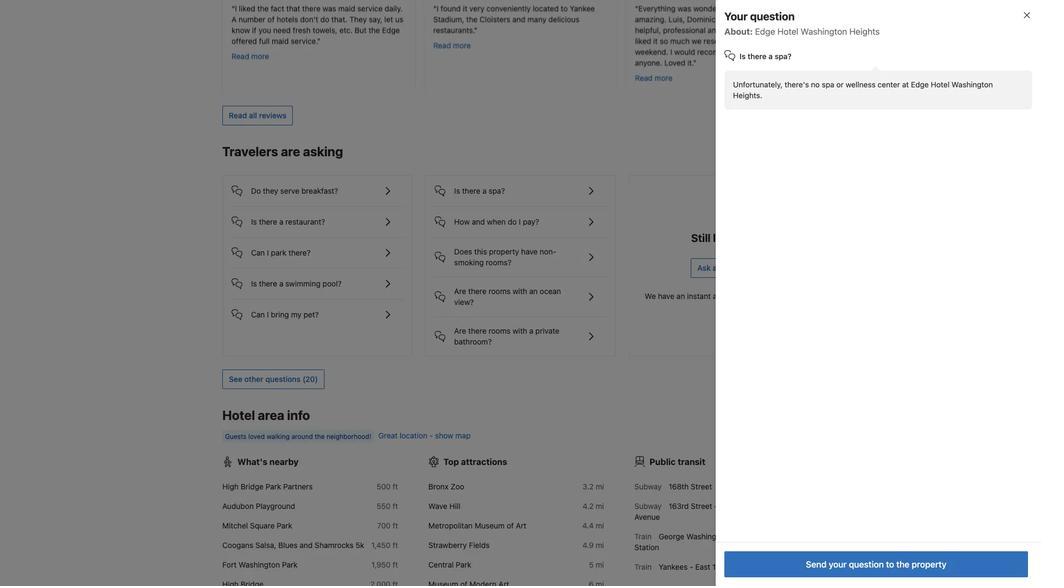 Task type: vqa. For each thing, say whether or not it's contained in the screenshot.
popular
no



Task type: locate. For each thing, give the bounding box(es) containing it.
edge down were
[[756, 26, 776, 37]]

there inside are there rooms with an ocean view?
[[469, 287, 487, 296]]

read more button down anyone.
[[635, 73, 673, 83]]

to inside button
[[887, 559, 895, 570]]

question up the informative.
[[751, 10, 795, 23]]

0 vertical spatial street
[[691, 482, 713, 491]]

i for " i liked the fact that there was maid service daily. a number of hotels don't do that.  they say, let us know if you need fresh towels, etc.  but the edge offered full maid service.
[[235, 4, 237, 13]]

2 vertical spatial "
[[694, 58, 697, 67]]

" up 'amazing.'
[[635, 4, 639, 13]]

do
[[321, 15, 330, 24], [508, 217, 517, 226]]

1 horizontal spatial this
[[742, 47, 754, 56]]

questions left (20)
[[266, 375, 301, 384]]

1 vertical spatial spa?
[[489, 186, 505, 195]]

question for ask a question
[[720, 263, 751, 272]]

we up 'thanksgiving'
[[784, 26, 795, 35]]

i up a
[[235, 4, 237, 13]]

edge inside unfortunately, there's no spa or wellness center at edge hotel washington heights.
[[912, 80, 930, 89]]

full
[[259, 37, 270, 46]]

3.2 mi
[[583, 482, 605, 491]]

was right 'staff'
[[767, 4, 781, 13]]

and right blues
[[300, 541, 313, 550]]

park
[[271, 248, 287, 257]]

1 can from the top
[[251, 248, 265, 257]]

spa?
[[775, 52, 792, 61], [489, 186, 505, 195]]

an left ocean
[[530, 287, 538, 296]]

1 vertical spatial property
[[912, 559, 947, 570]]

2 vertical spatial very
[[723, 26, 738, 35]]

0 vertical spatial train
[[635, 532, 652, 541]]

2 vertical spatial read more
[[635, 73, 673, 82]]

" inside " everything was wonderful. the staff was amazing. luis, dominic and eric were very helpful, professional and very informative. we liked it so much we reserved it for thanksgiving weekend. i would recommend this hotel to anyone. loved it.
[[635, 4, 639, 13]]

asking
[[303, 144, 343, 159]]

i inside button
[[267, 248, 269, 257]]

ask a question button
[[691, 258, 757, 278]]

it left so
[[654, 37, 658, 46]]

liked
[[239, 4, 255, 13], [635, 37, 652, 46]]

2 with from the top
[[513, 326, 528, 335]]

read more button for i found it very conveniently located to yankee stadium, the cloisters and many delicious restaurants.
[[434, 40, 471, 51]]

0 horizontal spatial "
[[317, 37, 321, 46]]

your question about: edge hotel washington heights
[[725, 10, 881, 37]]

0 horizontal spatial spa?
[[489, 186, 505, 195]]

mi for 3.2 mi
[[596, 482, 605, 491]]

2 vertical spatial more
[[655, 73, 673, 82]]

is inside 'button'
[[251, 279, 257, 288]]

ft right 1,950
[[393, 560, 398, 569]]

is down do
[[251, 217, 257, 226]]

we left "instant"
[[645, 292, 657, 301]]

are inside 'are there rooms with a private bathroom?'
[[455, 326, 467, 335]]

1 horizontal spatial edge
[[756, 26, 776, 37]]

0 vertical spatial can
[[251, 248, 265, 257]]

0 horizontal spatial questions
[[266, 375, 301, 384]]

2 vertical spatial question
[[850, 559, 885, 570]]

1 horizontal spatial liked
[[635, 37, 652, 46]]

i left bring
[[267, 310, 269, 319]]

read for " i found it very conveniently located to yankee stadium, the cloisters and many delicious restaurants.
[[434, 41, 451, 50]]

is inside your question 'dialog'
[[740, 52, 746, 61]]

question up answer at the right of page
[[720, 263, 751, 272]]

0 vertical spatial this
[[742, 47, 754, 56]]

is there a spa? inside your question 'dialog'
[[740, 52, 792, 61]]

etc.
[[340, 26, 353, 35]]

park up blues
[[277, 521, 293, 530]]

is there a restaurant?
[[251, 217, 325, 226]]

does
[[455, 247, 473, 256]]

0 vertical spatial have
[[522, 247, 538, 256]]

1 horizontal spatial we
[[784, 26, 795, 35]]

there inside 'are there rooms with a private bathroom?'
[[469, 326, 487, 335]]

0 horizontal spatial property
[[489, 247, 520, 256]]

with inside are there rooms with an ocean view?
[[513, 287, 528, 296]]

" left found
[[434, 4, 437, 13]]

public transit
[[650, 457, 706, 467]]

street inside 163rd street – amsterdam avenue
[[691, 502, 713, 511]]

1 vertical spatial liked
[[635, 37, 652, 46]]

this up smoking
[[475, 247, 487, 256]]

street for 163rd
[[691, 502, 713, 511]]

0 horizontal spatial have
[[522, 247, 538, 256]]

recommend
[[698, 47, 740, 56]]

this down for
[[742, 47, 754, 56]]

there down they on the top
[[259, 217, 277, 226]]

hotels
[[277, 15, 298, 24]]

station
[[635, 543, 660, 552]]

0 vertical spatial subway
[[635, 482, 662, 491]]

mi right 3.2 in the right of the page
[[596, 482, 605, 491]]

1 vertical spatial "
[[317, 37, 321, 46]]

1 horizontal spatial more
[[453, 41, 471, 50]]

more down restaurants.
[[453, 41, 471, 50]]

fields
[[469, 541, 490, 550]]

to up delicious
[[561, 4, 568, 13]]

street for 168th
[[691, 482, 713, 491]]

0 vertical spatial rooms
[[489, 287, 511, 296]]

is for is there a swimming pool? 'button'
[[251, 279, 257, 288]]

street right '153rd'
[[735, 562, 756, 571]]

i inside " i found it very conveniently located to yankee stadium, the cloisters and many delicious restaurants.
[[437, 4, 439, 13]]

1 vertical spatial are
[[455, 326, 467, 335]]

0 horizontal spatial an
[[530, 287, 538, 296]]

read down restaurants.
[[434, 41, 451, 50]]

stadium,
[[434, 15, 465, 24]]

train
[[635, 532, 652, 541], [635, 562, 652, 571]]

with inside 'are there rooms with a private bathroom?'
[[513, 326, 528, 335]]

still
[[692, 231, 711, 244]]

1.1 mi
[[792, 562, 811, 571]]

(20)
[[303, 375, 318, 384]]

i up loved
[[671, 47, 673, 56]]

0 vertical spatial hotel
[[778, 26, 799, 37]]

1 horizontal spatial "
[[434, 4, 437, 13]]

the
[[733, 4, 747, 13]]

a inside button
[[280, 217, 284, 226]]

the inside button
[[897, 559, 910, 570]]

how and when do i pay? button
[[435, 207, 607, 228]]

1 with from the top
[[513, 287, 528, 296]]

maid down need
[[272, 37, 289, 46]]

" inside " i found it very conveniently located to yankee stadium, the cloisters and many delicious restaurants.
[[434, 4, 437, 13]]

0 horizontal spatial bridge
[[241, 482, 264, 491]]

a left restaurant?
[[280, 217, 284, 226]]

ft right 700
[[393, 521, 398, 530]]

i for can i park there?
[[267, 248, 269, 257]]

mitchel
[[223, 521, 248, 530]]

property inside does this property have non- smoking rooms?
[[489, 247, 520, 256]]

there for is there a swimming pool? 'button'
[[259, 279, 277, 288]]

2 was from the left
[[678, 4, 692, 13]]

they
[[263, 186, 278, 195]]

0 vertical spatial are
[[455, 287, 467, 296]]

us
[[396, 15, 404, 24]]

that.
[[332, 15, 348, 24]]

towels,
[[313, 26, 338, 35]]

park up playground at the bottom left of page
[[266, 482, 281, 491]]

4.2 mi
[[583, 502, 605, 511]]

very down the eric at right top
[[723, 26, 738, 35]]

send your question to the property button
[[725, 551, 1029, 577]]

and left the eric at right top
[[718, 15, 731, 24]]

2 horizontal spatial very
[[768, 15, 783, 24]]

it left for
[[737, 37, 741, 46]]

3 " from the left
[[635, 4, 639, 13]]

informative.
[[741, 26, 782, 35]]

a inside 'are there rooms with a private bathroom?'
[[530, 326, 534, 335]]

i inside button
[[519, 217, 521, 226]]

washington inside the george washington bridge bus station
[[687, 532, 728, 541]]

0 vertical spatial read more
[[434, 41, 471, 50]]

is there a spa? down 'thanksgiving'
[[740, 52, 792, 61]]

about:
[[725, 26, 753, 37]]

1 horizontal spatial of
[[507, 521, 514, 530]]

1 horizontal spatial was
[[678, 4, 692, 13]]

with left private
[[513, 326, 528, 335]]

found
[[441, 4, 461, 13]]

0 horizontal spatial it
[[463, 4, 468, 13]]

washington
[[801, 26, 848, 37], [952, 80, 994, 89], [687, 532, 728, 541], [239, 560, 280, 569]]

question inside button
[[850, 559, 885, 570]]

read more down anyone.
[[635, 73, 673, 82]]

read
[[434, 41, 451, 50], [232, 52, 249, 61], [635, 73, 653, 82], [229, 111, 247, 120]]

mi for 5 mi
[[596, 560, 605, 569]]

1 vertical spatial can
[[251, 310, 265, 319]]

" inside " i liked the fact that there was maid service daily. a number of hotels don't do that.  they say, let us know if you need fresh towels, etc.  but the edge offered full maid service.
[[232, 4, 235, 13]]

1 vertical spatial have
[[659, 292, 675, 301]]

0 horizontal spatial read more
[[232, 52, 269, 61]]

read more button down restaurants.
[[434, 40, 471, 51]]

4.2
[[583, 502, 594, 511]]

much
[[671, 37, 690, 46]]

ft right 3,150
[[805, 537, 811, 546]]

bridge up audubon playground
[[241, 482, 264, 491]]

rooms down rooms?
[[489, 287, 511, 296]]

rooms inside are there rooms with an ocean view?
[[489, 287, 511, 296]]

163rd
[[669, 502, 689, 511]]

mi right 1.1
[[802, 562, 811, 571]]

0 vertical spatial do
[[321, 15, 330, 24]]

the inside " i found it very conveniently located to yankee stadium, the cloisters and many delicious restaurants.
[[467, 15, 478, 24]]

1 vertical spatial with
[[513, 326, 528, 335]]

an left "instant"
[[677, 292, 686, 301]]

maid up that.
[[339, 4, 356, 13]]

1 horizontal spatial maid
[[339, 4, 356, 13]]

bridge left bus
[[731, 532, 753, 541]]

" up a
[[232, 4, 235, 13]]

travelers are asking
[[223, 144, 343, 159]]

spa? down 'thanksgiving'
[[775, 52, 792, 61]]

this inside does this property have non- smoking rooms?
[[475, 247, 487, 256]]

read for " everything was wonderful. the staff was amazing. luis, dominic and eric were very helpful, professional and very informative. we liked it so much we reserved it for thanksgiving weekend. i would recommend this hotel to anyone. loved it.
[[635, 73, 653, 82]]

looking?
[[714, 231, 757, 244]]

attractions
[[461, 457, 508, 467]]

george
[[659, 532, 685, 541]]

1 rooms from the top
[[489, 287, 511, 296]]

a down 'thanksgiving'
[[769, 52, 773, 61]]

street
[[691, 482, 713, 491], [691, 502, 713, 511], [735, 562, 756, 571]]

2 " from the left
[[434, 4, 437, 13]]

was up that.
[[323, 4, 337, 13]]

heights.
[[734, 91, 763, 100]]

mi right 4.2
[[596, 502, 605, 511]]

subway down public
[[635, 482, 662, 491]]

read for " i liked the fact that there was maid service daily. a number of hotels don't do that.  they say, let us know if you need fresh towels, etc.  but the edge offered full maid service.
[[232, 52, 249, 61]]

of up you
[[268, 15, 275, 24]]

a right ask
[[713, 263, 718, 272]]

to left most on the right of the page
[[741, 292, 748, 301]]

1 horizontal spatial read more
[[434, 41, 471, 50]]

2 subway from the top
[[635, 502, 662, 511]]

helpful,
[[635, 26, 662, 35]]

0 horizontal spatial this
[[475, 247, 487, 256]]

question right your on the right bottom
[[850, 559, 885, 570]]

other
[[245, 375, 264, 384]]

when
[[487, 217, 506, 226]]

0 horizontal spatial hotel
[[223, 407, 255, 423]]

train down station at the bottom right of the page
[[635, 562, 652, 571]]

ft for 550 ft
[[393, 502, 398, 511]]

mi
[[596, 482, 605, 491], [596, 502, 605, 511], [596, 521, 605, 530], [596, 541, 605, 550], [596, 560, 605, 569], [802, 562, 811, 571]]

liked down helpful,
[[635, 37, 652, 46]]

2 horizontal spatial more
[[655, 73, 673, 82]]

1 vertical spatial question
[[720, 263, 751, 272]]

mi right 5
[[596, 560, 605, 569]]

can left bring
[[251, 310, 265, 319]]

1 vertical spatial is there a spa?
[[455, 186, 505, 195]]

can left park
[[251, 248, 265, 257]]

are there rooms with a private bathroom? button
[[435, 317, 607, 347]]

this
[[742, 47, 754, 56], [475, 247, 487, 256]]

1 train from the top
[[635, 532, 652, 541]]

question for send your question to the property
[[850, 559, 885, 570]]

1 horizontal spatial bridge
[[731, 532, 753, 541]]

read more
[[434, 41, 471, 50], [232, 52, 269, 61], [635, 73, 673, 82]]

1 vertical spatial more
[[252, 52, 269, 61]]

and right how
[[472, 217, 485, 226]]

i left pay?
[[519, 217, 521, 226]]

2 can from the top
[[251, 310, 265, 319]]

questions right most on the right of the page
[[769, 292, 803, 301]]

there inside 'button'
[[463, 186, 481, 195]]

are there rooms with an ocean view? button
[[435, 277, 607, 308]]

art
[[516, 521, 527, 530]]

maid
[[339, 4, 356, 13], [272, 37, 289, 46]]

very up the informative.
[[768, 15, 783, 24]]

hotel inside your question about: edge hotel washington heights
[[778, 26, 799, 37]]

is inside button
[[251, 217, 257, 226]]

2 horizontal spatial it
[[737, 37, 741, 46]]

i left found
[[437, 4, 439, 13]]

0 vertical spatial is there a spa?
[[740, 52, 792, 61]]

there up view?
[[469, 287, 487, 296]]

is down 'can i park there?'
[[251, 279, 257, 288]]

the
[[258, 4, 269, 13], [467, 15, 478, 24], [369, 26, 380, 35], [897, 559, 910, 570]]

1 horizontal spatial do
[[508, 217, 517, 226]]

are inside are there rooms with an ocean view?
[[455, 287, 467, 296]]

is for is there a spa? 'button'
[[455, 186, 460, 195]]

we
[[784, 26, 795, 35], [645, 292, 657, 301]]

street right 168th
[[691, 482, 713, 491]]

we inside " everything was wonderful. the staff was amazing. luis, dominic and eric were very helpful, professional and very informative. we liked it so much we reserved it for thanksgiving weekend. i would recommend this hotel to anyone. loved it.
[[784, 26, 795, 35]]

there up bathroom?
[[469, 326, 487, 335]]

0 horizontal spatial is there a spa?
[[455, 186, 505, 195]]

are up view?
[[455, 287, 467, 296]]

thanksgiving
[[755, 37, 802, 46]]

restaurants.
[[434, 26, 475, 35]]

0 vertical spatial more
[[453, 41, 471, 50]]

0 horizontal spatial was
[[323, 4, 337, 13]]

train for george washington bridge bus station
[[635, 532, 652, 541]]

a up how and when do i pay?
[[483, 186, 487, 195]]

1 horizontal spatial spa?
[[775, 52, 792, 61]]

park down blues
[[282, 560, 298, 569]]

luis,
[[669, 15, 686, 24]]

i inside " i liked the fact that there was maid service daily. a number of hotels don't do that.  they say, let us know if you need fresh towels, etc.  but the edge offered full maid service.
[[235, 4, 237, 13]]

more down full
[[252, 52, 269, 61]]

are up bathroom?
[[455, 326, 467, 335]]

do right when
[[508, 217, 517, 226]]

ft right 550
[[393, 502, 398, 511]]

there for is there a spa? 'button'
[[463, 186, 481, 195]]

street left "–"
[[691, 502, 713, 511]]

2 vertical spatial hotel
[[223, 407, 255, 423]]

1 vertical spatial do
[[508, 217, 517, 226]]

mi right 4.9
[[596, 541, 605, 550]]

rooms for view?
[[489, 287, 511, 296]]

2 horizontal spatial was
[[767, 4, 781, 13]]

1 vertical spatial hotel
[[932, 80, 950, 89]]

0 vertical spatial maid
[[339, 4, 356, 13]]

1 are from the top
[[455, 287, 467, 296]]

pay?
[[523, 217, 540, 226]]

1 " from the left
[[232, 4, 235, 13]]

this inside " everything was wonderful. the staff was amazing. luis, dominic and eric were very helpful, professional and very informative. we liked it so much we reserved it for thanksgiving weekend. i would recommend this hotel to anyone. loved it.
[[742, 47, 754, 56]]

1 subway from the top
[[635, 482, 662, 491]]

1 vertical spatial read more
[[232, 52, 269, 61]]

ft for 3,150 ft
[[805, 537, 811, 546]]

hotel
[[778, 26, 799, 37], [932, 80, 950, 89], [223, 407, 255, 423]]

1 horizontal spatial it
[[654, 37, 658, 46]]

1 horizontal spatial "
[[475, 26, 478, 35]]

question inside your question about: edge hotel washington heights
[[751, 10, 795, 23]]

a left private
[[530, 326, 534, 335]]

my
[[291, 310, 302, 319]]

of left art
[[507, 521, 514, 530]]

4.9 mi
[[583, 541, 605, 550]]

is up how
[[455, 186, 460, 195]]

read more button for i liked the fact that there was maid service daily. a number of hotels don't do that.  they say, let us know if you need fresh towels, etc.  but the edge offered full maid service.
[[232, 51, 269, 62]]

0 vertical spatial questions
[[769, 292, 803, 301]]

0 horizontal spatial of
[[268, 15, 275, 24]]

park down strawberry fields
[[456, 560, 472, 569]]

fresh
[[293, 26, 311, 35]]

1 vertical spatial rooms
[[489, 326, 511, 335]]

0 vertical spatial we
[[784, 26, 795, 35]]

i inside button
[[267, 310, 269, 319]]

fact
[[271, 4, 285, 13]]

mi right 4.4
[[596, 521, 605, 530]]

and down conveniently
[[513, 15, 526, 24]]

2 are from the top
[[455, 326, 467, 335]]

if
[[252, 26, 257, 35]]

0 horizontal spatial liked
[[239, 4, 255, 13]]

amazing.
[[635, 15, 667, 24]]

question inside "button"
[[720, 263, 751, 272]]

dominic
[[688, 15, 716, 24]]

edge right the at
[[912, 80, 930, 89]]

with for a
[[513, 326, 528, 335]]

1 horizontal spatial hotel
[[778, 26, 799, 37]]

1 was from the left
[[323, 4, 337, 13]]

can for can i park there?
[[251, 248, 265, 257]]

0 horizontal spatial maid
[[272, 37, 289, 46]]

1 horizontal spatial read more button
[[434, 40, 471, 51]]

there for are there rooms with a private bathroom? button
[[469, 326, 487, 335]]

a inside "button"
[[713, 263, 718, 272]]

2 horizontal spatial "
[[635, 4, 639, 13]]

conveniently
[[487, 4, 531, 13]]

have left "instant"
[[659, 292, 675, 301]]

send your question to the property
[[807, 559, 947, 570]]

0 horizontal spatial "
[[232, 4, 235, 13]]

1 vertical spatial street
[[691, 502, 713, 511]]

there up how
[[463, 186, 481, 195]]

unfortunately, there's no spa or wellness center at edge hotel washington heights.
[[734, 80, 996, 100]]

0 vertical spatial of
[[268, 15, 275, 24]]

2 horizontal spatial read more
[[635, 73, 673, 82]]

0 horizontal spatial read more button
[[232, 51, 269, 62]]

0 vertical spatial spa?
[[775, 52, 792, 61]]

1 horizontal spatial property
[[912, 559, 947, 570]]

2 rooms from the top
[[489, 326, 511, 335]]

yankees
[[659, 562, 688, 571]]

1 vertical spatial questions
[[266, 375, 301, 384]]

ft for 1,450 ft
[[393, 541, 398, 550]]

have left non-
[[522, 247, 538, 256]]

mi for 4.4 mi
[[596, 521, 605, 530]]

to down 'thanksgiving'
[[776, 47, 783, 56]]

0 horizontal spatial do
[[321, 15, 330, 24]]

" for professional
[[694, 58, 697, 67]]

rooms inside 'are there rooms with a private bathroom?'
[[489, 326, 511, 335]]

can inside button
[[251, 310, 265, 319]]

do
[[251, 186, 261, 195]]

can inside button
[[251, 248, 265, 257]]

2 train from the top
[[635, 562, 652, 571]]

there's
[[785, 80, 810, 89]]

read more button down offered
[[232, 51, 269, 62]]

property inside button
[[912, 559, 947, 570]]

was up luis,
[[678, 4, 692, 13]]

0 vertical spatial liked
[[239, 4, 255, 13]]

wellness
[[846, 80, 876, 89]]

questions inside button
[[266, 375, 301, 384]]

0 vertical spatial very
[[470, 4, 485, 13]]

1 horizontal spatial have
[[659, 292, 675, 301]]

central park
[[429, 560, 472, 569]]

is inside 'button'
[[455, 186, 460, 195]]

very up cloisters
[[470, 4, 485, 13]]

with for an
[[513, 287, 528, 296]]

eric
[[733, 15, 747, 24]]

train for yankees - east 153rd street
[[635, 562, 652, 571]]

pet?
[[304, 310, 319, 319]]

can
[[251, 248, 265, 257], [251, 310, 265, 319]]

read down anyone.
[[635, 73, 653, 82]]

of inside " i liked the fact that there was maid service daily. a number of hotels don't do that.  they say, let us know if you need fresh towels, etc.  but the edge offered full maid service.
[[268, 15, 275, 24]]

more down loved
[[655, 73, 673, 82]]

2 horizontal spatial hotel
[[932, 80, 950, 89]]

0 vertical spatial with
[[513, 287, 528, 296]]

we
[[692, 37, 702, 46]]

was
[[323, 4, 337, 13], [678, 4, 692, 13], [767, 4, 781, 13]]

playground
[[256, 502, 295, 511]]

1 vertical spatial train
[[635, 562, 652, 571]]

0 horizontal spatial edge
[[382, 26, 400, 35]]

is there a spa? up when
[[455, 186, 505, 195]]

do inside how and when do i pay? button
[[508, 217, 517, 226]]

liked up "number"
[[239, 4, 255, 13]]

there up don't
[[302, 4, 321, 13]]

2 horizontal spatial read more button
[[635, 73, 673, 83]]

rooms
[[489, 287, 511, 296], [489, 326, 511, 335]]

1 horizontal spatial very
[[723, 26, 738, 35]]

was inside " i liked the fact that there was maid service daily. a number of hotels don't do that.  they say, let us know if you need fresh towels, etc.  but the edge offered full maid service.
[[323, 4, 337, 13]]

with left ocean
[[513, 287, 528, 296]]

to right your on the right bottom
[[887, 559, 895, 570]]

there inside 'button'
[[259, 279, 277, 288]]

0 vertical spatial bridge
[[241, 482, 264, 491]]



Task type: describe. For each thing, give the bounding box(es) containing it.
pool?
[[323, 279, 342, 288]]

spa? inside your question 'dialog'
[[775, 52, 792, 61]]

zoo
[[451, 482, 465, 491]]

audubon playground
[[223, 502, 295, 511]]

how
[[455, 217, 470, 226]]

4.4 mi
[[583, 521, 605, 530]]

top attractions
[[444, 457, 508, 467]]

see other questions (20) button
[[223, 370, 325, 389]]

park for square
[[277, 521, 293, 530]]

read more for " i liked the fact that there was maid service daily. a number of hotels don't do that.  they say, let us know if you need fresh towels, etc.  but the edge offered full maid service.
[[232, 52, 269, 61]]

mi for 1.1 mi
[[802, 562, 811, 571]]

are for are there rooms with an ocean view?
[[455, 287, 467, 296]]

1 horizontal spatial questions
[[769, 292, 803, 301]]

there for is there a restaurant? button
[[259, 217, 277, 226]]

hotel inside unfortunately, there's no spa or wellness center at edge hotel washington heights.
[[932, 80, 950, 89]]

your question dialog
[[699, 0, 1042, 586]]

can i bring my pet?
[[251, 310, 319, 319]]

" everything was wonderful. the staff was amazing. luis, dominic and eric were very helpful, professional and very informative. we liked it so much we reserved it for thanksgiving weekend. i would recommend this hotel to anyone. loved it.
[[635, 4, 802, 67]]

bronx zoo
[[429, 482, 465, 491]]

mi for 4.9 mi
[[596, 541, 605, 550]]

" for restaurants.
[[475, 26, 478, 35]]

can for can i bring my pet?
[[251, 310, 265, 319]]

i for " i found it very conveniently located to yankee stadium, the cloisters and many delicious restaurants.
[[437, 4, 439, 13]]

info
[[287, 407, 310, 423]]

is there a spa? inside 'button'
[[455, 186, 505, 195]]

say,
[[369, 15, 383, 24]]

very inside " i found it very conveniently located to yankee stadium, the cloisters and many delicious restaurants.
[[470, 4, 485, 13]]

is there a swimming pool? button
[[232, 269, 404, 290]]

to inside " everything was wonderful. the staff was amazing. luis, dominic and eric were very helpful, professional and very informative. we liked it so much we reserved it for thanksgiving weekend. i would recommend this hotel to anyone. loved it.
[[776, 47, 783, 56]]

rooms for bathroom?
[[489, 326, 511, 335]]

1 vertical spatial very
[[768, 15, 783, 24]]

1 vertical spatial we
[[645, 292, 657, 301]]

550 ft
[[377, 502, 398, 511]]

still looking?
[[692, 231, 757, 244]]

so
[[660, 37, 669, 46]]

spa
[[823, 80, 835, 89]]

5
[[590, 560, 594, 569]]

3 was from the left
[[767, 4, 781, 13]]

weekend.
[[635, 47, 669, 56]]

that
[[287, 4, 300, 13]]

" i liked the fact that there was maid service daily. a number of hotels don't do that.  they say, let us know if you need fresh towels, etc.  but the edge offered full maid service.
[[232, 4, 404, 46]]

" for " i found it very conveniently located to yankee stadium, the cloisters and many delicious restaurants.
[[434, 4, 437, 13]]

non-
[[540, 247, 557, 256]]

you
[[259, 26, 271, 35]]

" for " i liked the fact that there was maid service daily. a number of hotels don't do that.  they say, let us know if you need fresh towels, etc.  but the edge offered full maid service.
[[232, 4, 235, 13]]

were
[[749, 15, 765, 24]]

most
[[750, 292, 767, 301]]

ft for 1,950 ft
[[393, 560, 398, 569]]

liked inside " everything was wonderful. the staff was amazing. luis, dominic and eric were very helpful, professional and very informative. we liked it so much we reserved it for thanksgiving weekend. i would recommend this hotel to anyone. loved it.
[[635, 37, 652, 46]]

reserved
[[704, 37, 735, 46]]

there?
[[289, 248, 311, 257]]

travelers
[[223, 144, 278, 159]]

there inside " i liked the fact that there was maid service daily. a number of hotels don't do that.  they say, let us know if you need fresh towels, etc.  but the edge offered full maid service.
[[302, 4, 321, 13]]

anyone.
[[635, 58, 663, 67]]

your
[[725, 10, 748, 23]]

see
[[229, 375, 243, 384]]

ft for 500 ft
[[393, 482, 398, 491]]

1 vertical spatial of
[[507, 521, 514, 530]]

this is a carousel with rotating slides. it displays featured reviews of the property. use the next and previous buttons to navigate. region
[[214, 0, 828, 97]]

metropolitan museum of art
[[429, 521, 527, 530]]

what's
[[238, 457, 268, 467]]

2 vertical spatial street
[[735, 562, 756, 571]]

museum
[[475, 521, 505, 530]]

168th
[[669, 482, 689, 491]]

read more button for everything was wonderful. the staff was amazing. luis, dominic and eric were very helpful, professional and very informative. we liked it so much we reserved it for thanksgiving weekend. i would recommend this hotel to anyone. loved it.
[[635, 73, 673, 83]]

but
[[355, 26, 367, 35]]

service.
[[291, 37, 317, 46]]

does this property have non- smoking rooms? button
[[435, 238, 607, 268]]

subway for 163rd street – amsterdam avenue
[[635, 502, 662, 511]]

1 horizontal spatial an
[[677, 292, 686, 301]]

are for are there rooms with a private bathroom?
[[455, 326, 467, 335]]

a inside 'button'
[[280, 279, 284, 288]]

read all reviews button
[[223, 106, 293, 125]]

subway for 168th street
[[635, 482, 662, 491]]

know
[[232, 26, 250, 35]]

heights
[[850, 26, 881, 37]]

4.9
[[583, 541, 594, 550]]

park for bridge
[[266, 482, 281, 491]]

many
[[528, 15, 547, 24]]

liked inside " i liked the fact that there was maid service daily. a number of hotels don't do that.  they say, let us know if you need fresh towels, etc.  but the edge offered full maid service.
[[239, 4, 255, 13]]

a inside 'button'
[[483, 186, 487, 195]]

read inside read all reviews "button"
[[229, 111, 247, 120]]

5k
[[356, 541, 365, 550]]

we have an instant answer to most questions
[[645, 292, 803, 301]]

don't
[[300, 15, 319, 24]]

service
[[358, 4, 383, 13]]

and inside " i found it very conveniently located to yankee stadium, the cloisters and many delicious restaurants.
[[513, 15, 526, 24]]

1,450
[[372, 541, 391, 550]]

read more for " i found it very conveniently located to yankee stadium, the cloisters and many delicious restaurants.
[[434, 41, 471, 50]]

washington inside unfortunately, there's no spa or wellness center at edge hotel washington heights.
[[952, 80, 994, 89]]

restaurant?
[[286, 217, 325, 226]]

rooms?
[[486, 258, 512, 267]]

your
[[830, 559, 847, 570]]

and up reserved
[[708, 26, 721, 35]]

bathroom?
[[455, 337, 492, 346]]

edge inside " i liked the fact that there was maid service daily. a number of hotels don't do that.  they say, let us know if you need fresh towels, etc.  but the edge offered full maid service.
[[382, 26, 400, 35]]

high bridge park partners
[[223, 482, 313, 491]]

spa? inside 'button'
[[489, 186, 505, 195]]

" for " everything was wonderful. the staff was amazing. luis, dominic and eric were very helpful, professional and very informative. we liked it so much we reserved it for thanksgiving weekend. i would recommend this hotel to anyone. loved it.
[[635, 4, 639, 13]]

would
[[675, 47, 696, 56]]

have inside does this property have non- smoking rooms?
[[522, 247, 538, 256]]

avenue
[[635, 513, 661, 521]]

park for washington
[[282, 560, 298, 569]]

daily.
[[385, 4, 403, 13]]

what's nearby
[[238, 457, 299, 467]]

i for can i bring my pet?
[[267, 310, 269, 319]]

are there rooms with an ocean view?
[[455, 287, 562, 307]]

yankees - east 153rd street
[[659, 562, 756, 571]]

more for i found it very conveniently located to yankee stadium, the cloisters and many delicious restaurants.
[[453, 41, 471, 50]]

do inside " i liked the fact that there was maid service daily. a number of hotels don't do that.  they say, let us know if you need fresh towels, etc.  but the edge offered full maid service.
[[321, 15, 330, 24]]

shamrocks
[[315, 541, 354, 550]]

3,150
[[784, 537, 803, 546]]

washington inside your question about: edge hotel washington heights
[[801, 26, 848, 37]]

serve
[[281, 186, 300, 195]]

bring
[[271, 310, 289, 319]]

to inside " i found it very conveniently located to yankee stadium, the cloisters and many delicious restaurants.
[[561, 4, 568, 13]]

more for i liked the fact that there was maid service daily. a number of hotels don't do that.  they say, let us know if you need fresh towels, etc.  but the edge offered full maid service.
[[252, 52, 269, 61]]

ft for 700 ft
[[393, 521, 398, 530]]

read more for " everything was wonderful. the staff was amazing. luis, dominic and eric were very helpful, professional and very informative. we liked it so much we reserved it for thanksgiving weekend. i would recommend this hotel to anyone. loved it.
[[635, 73, 673, 82]]

how and when do i pay?
[[455, 217, 540, 226]]

area
[[258, 407, 285, 423]]

a inside your question 'dialog'
[[769, 52, 773, 61]]

or
[[837, 80, 844, 89]]

is for is there a restaurant? button
[[251, 217, 257, 226]]

let
[[385, 15, 394, 24]]

delicious
[[549, 15, 580, 24]]

center
[[878, 80, 901, 89]]

send
[[807, 559, 827, 570]]

there inside your question 'dialog'
[[748, 52, 767, 61]]

wave hill
[[429, 502, 461, 511]]

edge inside your question about: edge hotel washington heights
[[756, 26, 776, 37]]

ask
[[698, 263, 711, 272]]

i inside " everything was wonderful. the staff was amazing. luis, dominic and eric were very helpful, professional and very informative. we liked it so much we reserved it for thanksgiving weekend. i would recommend this hotel to anyone. loved it.
[[671, 47, 673, 56]]

offered
[[232, 37, 257, 46]]

and inside button
[[472, 217, 485, 226]]

" for don't
[[317, 37, 321, 46]]

george washington bridge bus station
[[635, 532, 769, 552]]

an inside are there rooms with an ocean view?
[[530, 287, 538, 296]]

square
[[250, 521, 275, 530]]

it inside " i found it very conveniently located to yankee stadium, the cloisters and many delicious restaurants.
[[463, 4, 468, 13]]

smoking
[[455, 258, 484, 267]]

loved
[[665, 58, 686, 67]]

bridge inside the george washington bridge bus station
[[731, 532, 753, 541]]

more for everything was wonderful. the staff was amazing. luis, dominic and eric were very helpful, professional and very informative. we liked it so much we reserved it for thanksgiving weekend. i would recommend this hotel to anyone. loved it.
[[655, 73, 673, 82]]

–
[[715, 502, 719, 511]]

there for are there rooms with an ocean view? button
[[469, 287, 487, 296]]

mi for 4.2 mi
[[596, 502, 605, 511]]

1 vertical spatial maid
[[272, 37, 289, 46]]

reviews
[[259, 111, 287, 120]]



